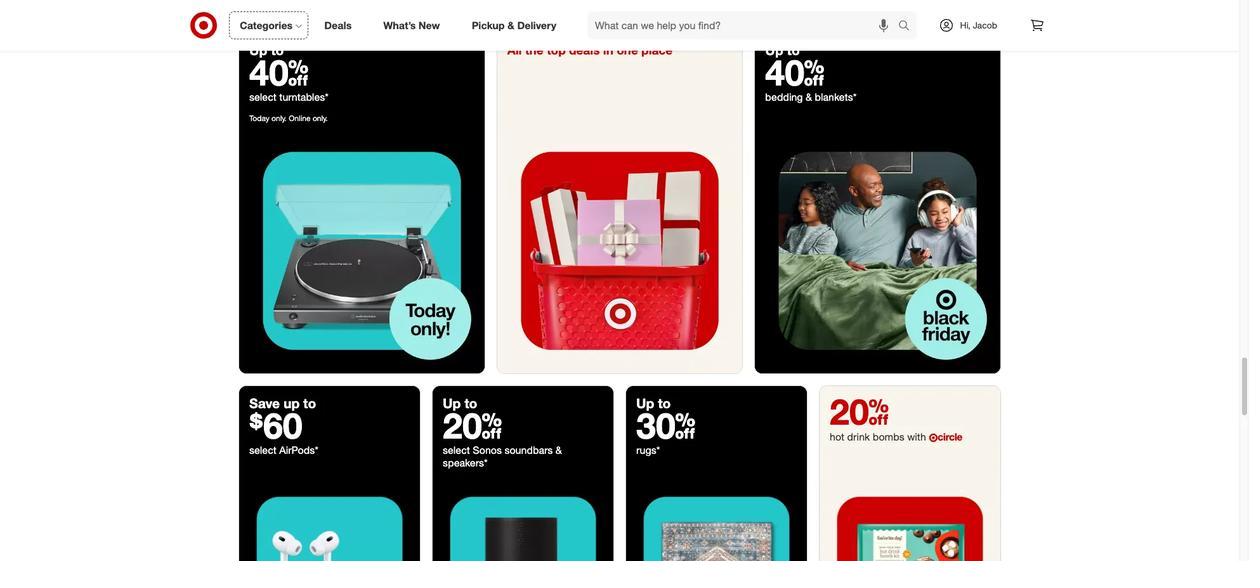 Task type: locate. For each thing, give the bounding box(es) containing it.
bedding
[[765, 91, 803, 103]]

& inside 'link'
[[508, 19, 515, 31]]

up to
[[249, 42, 284, 58], [765, 42, 800, 58], [443, 395, 477, 412], [636, 395, 671, 412]]

select left airpods*
[[249, 444, 277, 457]]

2 horizontal spatial &
[[806, 91, 812, 103]]

target black friday image for $60
[[239, 479, 420, 562]]

up up 'speakers*'
[[443, 395, 461, 412]]

hot drink bombs with
[[830, 431, 929, 443]]

with
[[907, 431, 926, 443]]

blankets*
[[815, 91, 857, 103]]

jacob
[[973, 20, 997, 30]]

&
[[508, 19, 515, 31], [806, 91, 812, 103], [556, 444, 562, 457]]

search button
[[892, 11, 923, 42]]

hi,
[[960, 20, 971, 30]]

& right pickup
[[508, 19, 515, 31]]

today
[[249, 114, 270, 123]]

& right soundbars on the left bottom of the page
[[556, 444, 562, 457]]

up
[[249, 42, 267, 58], [765, 42, 783, 58], [443, 395, 461, 412], [636, 395, 654, 412]]

up to for turntables*
[[249, 42, 284, 58]]

1 vertical spatial &
[[806, 91, 812, 103]]

bedding & blankets*
[[765, 91, 857, 103]]

one
[[617, 43, 638, 57]]

delivery
[[517, 19, 556, 31]]

to for sonos
[[465, 395, 477, 412]]

0 horizontal spatial 20
[[443, 404, 502, 447]]

speakers*
[[443, 457, 488, 469]]

1 horizontal spatial 20
[[830, 390, 889, 433]]

up to down what can we help you find? suggestions appear below 'search box'
[[765, 42, 800, 58]]

today only. online only.
[[249, 114, 328, 123]]

what's new link
[[373, 11, 456, 39]]

deals link
[[314, 11, 368, 39]]

place
[[641, 43, 673, 57]]

0 horizontal spatial 40
[[249, 51, 309, 94]]

drink
[[847, 431, 870, 443]]

1 40 from the left
[[249, 51, 309, 94]]

what's
[[383, 19, 416, 31]]

up to for sonos
[[443, 395, 477, 412]]

to up bedding
[[787, 42, 800, 58]]

0 horizontal spatial only.
[[272, 114, 287, 123]]

search
[[892, 20, 923, 33]]

1 horizontal spatial 40
[[765, 51, 825, 94]]

select for 20
[[443, 444, 470, 457]]

30
[[636, 404, 696, 447]]

up down categories
[[249, 42, 267, 58]]

2 only. from the left
[[313, 114, 328, 123]]

categories link
[[229, 11, 308, 39]]

40 for select
[[249, 51, 309, 94]]

up
[[284, 395, 300, 412]]

target black friday image
[[755, 128, 1001, 374], [239, 479, 420, 562], [433, 479, 614, 562], [626, 479, 807, 562]]

0 vertical spatial &
[[508, 19, 515, 31]]

all
[[507, 43, 522, 57]]

hot
[[830, 431, 845, 443]]

2 40 from the left
[[765, 51, 825, 94]]

select inside select sonos soundbars & speakers*
[[443, 444, 470, 457]]

select up today on the left top of page
[[249, 91, 277, 103]]

2 vertical spatial &
[[556, 444, 562, 457]]

up to down categories link
[[249, 42, 284, 58]]

& right bedding
[[806, 91, 812, 103]]

online
[[289, 114, 311, 123]]

only.
[[272, 114, 287, 123], [313, 114, 328, 123]]

rugs*
[[636, 444, 660, 457]]

40 for bedding
[[765, 51, 825, 94]]

only. right today on the left top of page
[[272, 114, 287, 123]]

only. right online
[[313, 114, 328, 123]]

& for pickup
[[508, 19, 515, 31]]

1 horizontal spatial &
[[556, 444, 562, 457]]

20
[[830, 390, 889, 433], [443, 404, 502, 447]]

20 up 'speakers*'
[[443, 404, 502, 447]]

20 left with
[[830, 390, 889, 433]]

save
[[249, 395, 280, 412]]

to
[[271, 42, 284, 58], [787, 42, 800, 58], [303, 395, 316, 412], [465, 395, 477, 412], [658, 395, 671, 412]]

What can we help you find? suggestions appear below search field
[[588, 11, 901, 39]]

up to up sonos
[[443, 395, 477, 412]]

select airpods*
[[249, 444, 321, 457]]

1 horizontal spatial only.
[[313, 114, 328, 123]]

40
[[249, 51, 309, 94], [765, 51, 825, 94]]

select
[[249, 91, 277, 103], [249, 444, 277, 457], [443, 444, 470, 457]]

up for sonos
[[443, 395, 461, 412]]

up for turntables*
[[249, 42, 267, 58]]

to down categories link
[[271, 42, 284, 58]]

turntables*
[[279, 91, 329, 103]]

pickup & delivery link
[[461, 11, 572, 39]]

to up sonos
[[465, 395, 477, 412]]

up down what can we help you find? suggestions appear below 'search box'
[[765, 42, 783, 58]]

0 horizontal spatial &
[[508, 19, 515, 31]]

& inside select sonos soundbars & speakers*
[[556, 444, 562, 457]]

$60
[[249, 404, 303, 447]]

select left sonos
[[443, 444, 470, 457]]

deals
[[324, 19, 352, 31]]

select for 40
[[249, 91, 277, 103]]



Task type: vqa. For each thing, say whether or not it's contained in the screenshot.


Task type: describe. For each thing, give the bounding box(es) containing it.
to for &
[[787, 42, 800, 58]]

sonos
[[473, 444, 502, 457]]

to for turntables*
[[271, 42, 284, 58]]

target black friday image for 40
[[755, 128, 1001, 374]]

select for $60
[[249, 444, 277, 457]]

the
[[525, 43, 544, 57]]

all the top deals in one place
[[507, 43, 673, 57]]

pickup
[[472, 19, 505, 31]]

& for bedding
[[806, 91, 812, 103]]

new
[[419, 19, 440, 31]]

up up rugs* on the right bottom of page
[[636, 395, 654, 412]]

select sonos soundbars & speakers*
[[443, 444, 562, 469]]

soundbars
[[505, 444, 553, 457]]

what's new
[[383, 19, 440, 31]]

deals
[[569, 43, 600, 57]]

save up to
[[249, 395, 316, 412]]

all the top deals in one place link
[[497, 33, 743, 374]]

bombs
[[873, 431, 905, 443]]

select turntables*
[[249, 91, 329, 103]]

categories
[[240, 19, 293, 31]]

1 only. from the left
[[272, 114, 287, 123]]

today only! image
[[239, 128, 485, 374]]

target black friday image for 30
[[626, 479, 807, 562]]

airpods*
[[279, 444, 318, 457]]

up to for &
[[765, 42, 800, 58]]

to up rugs* on the right bottom of page
[[658, 395, 671, 412]]

target black friday image for 20
[[433, 479, 614, 562]]

up for &
[[765, 42, 783, 58]]

top
[[547, 43, 566, 57]]

circle
[[938, 431, 962, 443]]

up to up rugs* on the right bottom of page
[[636, 395, 671, 412]]

pickup & delivery
[[472, 19, 556, 31]]

hi, jacob
[[960, 20, 997, 30]]

in
[[603, 43, 613, 57]]

to right up
[[303, 395, 316, 412]]



